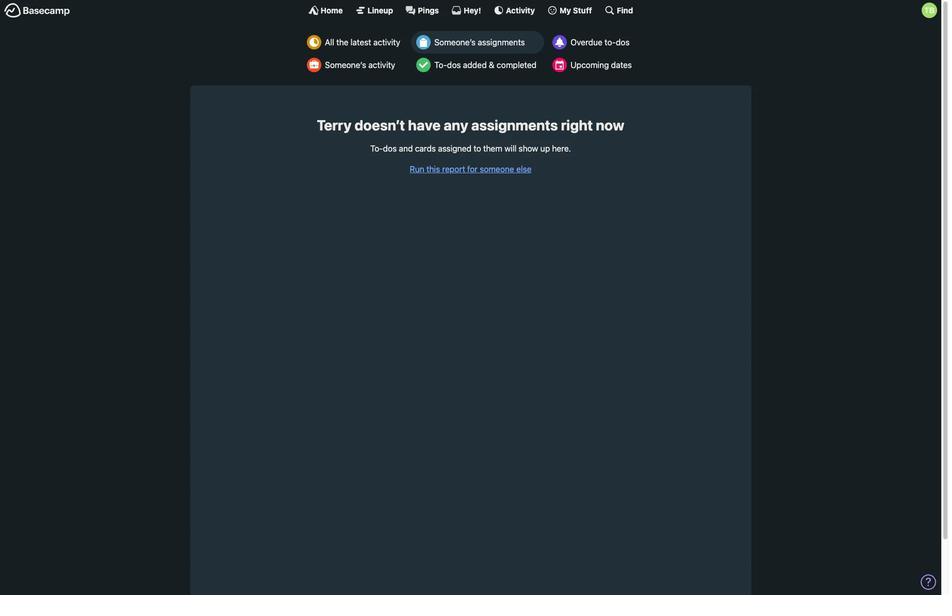 Task type: vqa. For each thing, say whether or not it's contained in the screenshot.
- to the top
no



Task type: describe. For each thing, give the bounding box(es) containing it.
any
[[444, 117, 469, 134]]

upcoming dates link
[[548, 54, 640, 76]]

0 vertical spatial dos
[[616, 38, 630, 47]]

overdue to-dos
[[571, 38, 630, 47]]

to-dos added & completed link
[[411, 54, 545, 76]]

run this report for someone else link
[[410, 164, 532, 174]]

someone
[[480, 164, 515, 174]]

someone's assignments link
[[411, 31, 545, 54]]

pings
[[418, 5, 439, 15]]

terry
[[317, 117, 352, 134]]

doesn't
[[355, 117, 405, 134]]

here.
[[553, 144, 571, 153]]

home link
[[308, 5, 343, 15]]

reports image
[[553, 35, 567, 50]]

main element
[[0, 0, 942, 20]]

assignment image
[[417, 35, 431, 50]]

overdue
[[571, 38, 603, 47]]

1 vertical spatial activity
[[369, 60, 396, 70]]

show
[[519, 144, 539, 153]]

to
[[474, 144, 481, 153]]

activity link
[[494, 5, 535, 15]]

terry doesn't have any assignments right now
[[317, 117, 625, 134]]

dos for completed
[[447, 60, 461, 70]]

else
[[517, 164, 532, 174]]

schedule image
[[553, 58, 567, 72]]

to-dos added & completed
[[435, 60, 537, 70]]

to-
[[605, 38, 616, 47]]

up
[[541, 144, 550, 153]]

0 vertical spatial activity
[[374, 38, 401, 47]]

activity
[[506, 5, 535, 15]]

added
[[463, 60, 487, 70]]

upcoming
[[571, 60, 609, 70]]

home
[[321, 5, 343, 15]]

to-dos and cards assigned to them will show up here.
[[371, 144, 571, 153]]

dates
[[612, 60, 632, 70]]

latest
[[351, 38, 371, 47]]

find button
[[605, 5, 634, 15]]

1 vertical spatial assignments
[[472, 117, 558, 134]]

now
[[596, 117, 625, 134]]

and
[[399, 144, 413, 153]]

tim burton image
[[922, 3, 938, 18]]

someone's for someone's assignments
[[435, 38, 476, 47]]

my stuff button
[[548, 5, 592, 15]]

someone's activity link
[[302, 54, 408, 76]]

the
[[337, 38, 349, 47]]

my
[[560, 5, 571, 15]]

assigned
[[438, 144, 472, 153]]

todo image
[[417, 58, 431, 72]]



Task type: locate. For each thing, give the bounding box(es) containing it.
dos left added
[[447, 60, 461, 70]]

1 vertical spatial to-
[[371, 144, 383, 153]]

&
[[489, 60, 495, 70]]

1 horizontal spatial dos
[[447, 60, 461, 70]]

activity report image
[[307, 35, 322, 50]]

0 horizontal spatial to-
[[371, 144, 383, 153]]

run this report for someone else
[[410, 164, 532, 174]]

hey! button
[[452, 5, 481, 15]]

assignments
[[478, 38, 525, 47], [472, 117, 558, 134]]

someone's for someone's activity
[[325, 60, 366, 70]]

to- for to-dos added & completed
[[435, 60, 447, 70]]

to- right todo image
[[435, 60, 447, 70]]

someone's
[[435, 38, 476, 47], [325, 60, 366, 70]]

will
[[505, 144, 517, 153]]

lineup
[[368, 5, 393, 15]]

report
[[443, 164, 465, 174]]

assignments up &
[[478, 38, 525, 47]]

have
[[408, 117, 441, 134]]

2 vertical spatial dos
[[383, 144, 397, 153]]

2 horizontal spatial dos
[[616, 38, 630, 47]]

someone's activity
[[325, 60, 396, 70]]

assignments up will
[[472, 117, 558, 134]]

all the latest activity
[[325, 38, 401, 47]]

someone's up added
[[435, 38, 476, 47]]

overdue to-dos link
[[548, 31, 640, 54]]

right
[[561, 117, 593, 134]]

0 horizontal spatial someone's
[[325, 60, 366, 70]]

switch accounts image
[[4, 3, 70, 19]]

0 vertical spatial to-
[[435, 60, 447, 70]]

for
[[468, 164, 478, 174]]

lineup link
[[355, 5, 393, 15]]

pings button
[[406, 5, 439, 15]]

person report image
[[307, 58, 322, 72]]

find
[[617, 5, 634, 15]]

stuff
[[573, 5, 592, 15]]

to- inside 'link'
[[435, 60, 447, 70]]

hey!
[[464, 5, 481, 15]]

0 vertical spatial someone's
[[435, 38, 476, 47]]

1 horizontal spatial someone's
[[435, 38, 476, 47]]

all
[[325, 38, 334, 47]]

someone's down the
[[325, 60, 366, 70]]

to-
[[435, 60, 447, 70], [371, 144, 383, 153]]

0 vertical spatial assignments
[[478, 38, 525, 47]]

this
[[427, 164, 440, 174]]

dos
[[616, 38, 630, 47], [447, 60, 461, 70], [383, 144, 397, 153]]

activity down all the latest activity
[[369, 60, 396, 70]]

1 vertical spatial someone's
[[325, 60, 366, 70]]

dos left and
[[383, 144, 397, 153]]

my stuff
[[560, 5, 592, 15]]

upcoming dates
[[571, 60, 632, 70]]

completed
[[497, 60, 537, 70]]

run
[[410, 164, 425, 174]]

dos for assigned
[[383, 144, 397, 153]]

someone's assignments
[[435, 38, 525, 47]]

activity
[[374, 38, 401, 47], [369, 60, 396, 70]]

dos inside 'link'
[[447, 60, 461, 70]]

all the latest activity link
[[302, 31, 408, 54]]

1 horizontal spatial to-
[[435, 60, 447, 70]]

to- for to-dos and cards assigned to them will show up here.
[[371, 144, 383, 153]]

0 horizontal spatial dos
[[383, 144, 397, 153]]

cards
[[415, 144, 436, 153]]

activity right "latest"
[[374, 38, 401, 47]]

them
[[484, 144, 503, 153]]

to- down doesn't
[[371, 144, 383, 153]]

1 vertical spatial dos
[[447, 60, 461, 70]]

dos up dates
[[616, 38, 630, 47]]



